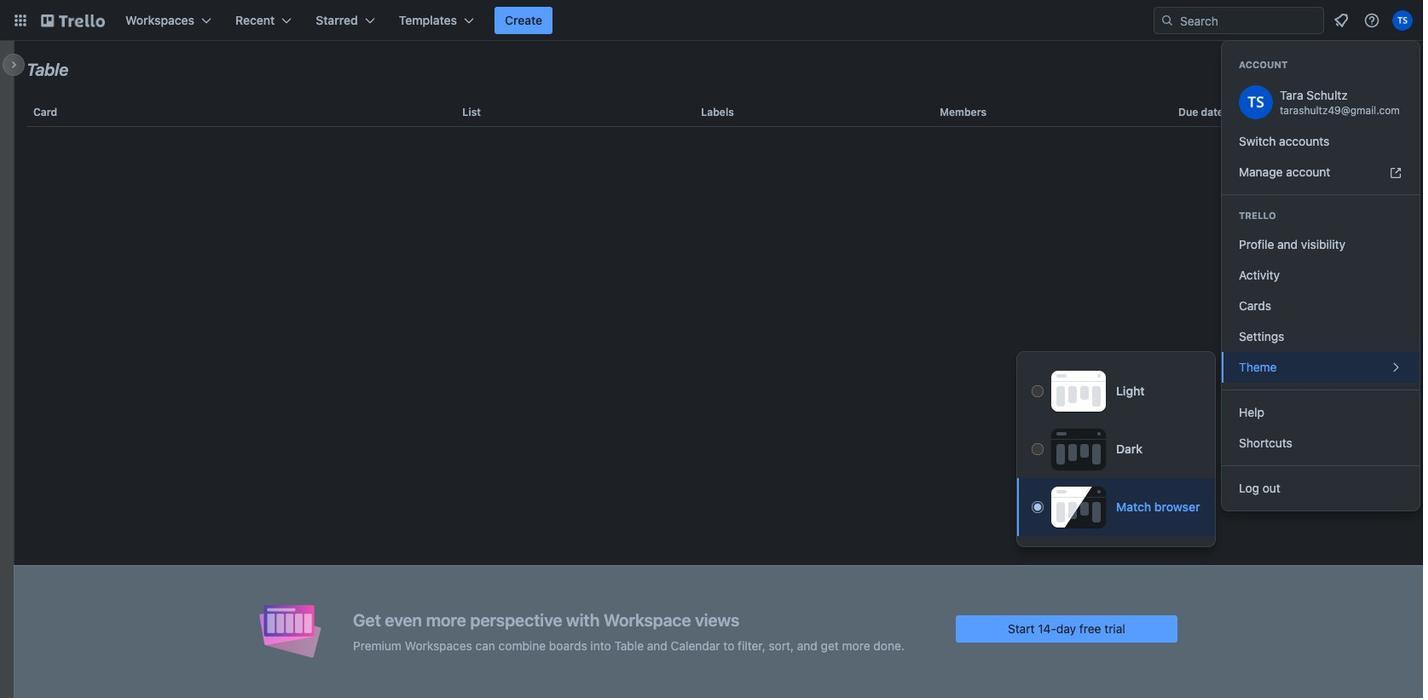 Task type: locate. For each thing, give the bounding box(es) containing it.
shortcuts
[[1239, 436, 1293, 450]]

manage account
[[1239, 165, 1331, 179]]

start 14-day free trial
[[1008, 621, 1126, 636]]

search image
[[1161, 14, 1175, 27]]

starred button
[[306, 7, 385, 34]]

1 vertical spatial workspaces
[[405, 638, 472, 653]]

0 horizontal spatial workspaces
[[125, 13, 195, 27]]

switch accounts
[[1239, 134, 1330, 148]]

workspaces
[[125, 13, 195, 27], [405, 638, 472, 653]]

calendar
[[671, 638, 720, 653]]

get even more perspective with workspace views premium workspaces can combine boards into table and calendar to filter, sort, and get more done.
[[353, 610, 905, 653]]

out
[[1263, 481, 1281, 496]]

recent
[[235, 13, 275, 27]]

Search field
[[1175, 8, 1324, 33]]

views
[[695, 610, 740, 630]]

table right into
[[615, 638, 644, 653]]

and down workspace
[[647, 638, 668, 653]]

visibility
[[1302, 237, 1346, 252]]

table
[[26, 60, 69, 79], [615, 638, 644, 653]]

due
[[1179, 106, 1199, 119]]

theme
[[1239, 360, 1277, 374]]

templates button
[[389, 7, 485, 34]]

None radio
[[1032, 386, 1044, 397], [1032, 502, 1044, 513], [1032, 386, 1044, 397], [1032, 502, 1044, 513]]

back to home image
[[41, 7, 105, 34]]

schultz
[[1307, 88, 1348, 102]]

table up card
[[26, 60, 69, 79]]

1 vertical spatial more
[[842, 638, 871, 653]]

None radio
[[1032, 444, 1044, 455]]

list button
[[456, 92, 695, 133]]

done.
[[874, 638, 905, 653]]

dark button
[[1018, 421, 1216, 479]]

0 vertical spatial more
[[426, 610, 466, 630]]

Table text field
[[26, 54, 69, 86]]

due date button
[[1172, 92, 1411, 133]]

match browser button
[[1018, 479, 1216, 537]]

match browser
[[1117, 500, 1201, 514]]

get
[[353, 610, 381, 630]]

0 vertical spatial table
[[26, 60, 69, 79]]

row
[[26, 92, 1411, 133]]

table
[[14, 92, 1424, 699]]

tara
[[1280, 88, 1304, 102]]

create button
[[495, 7, 553, 34]]

1 horizontal spatial more
[[842, 638, 871, 653]]

and
[[1278, 237, 1298, 252], [647, 638, 668, 653], [797, 638, 818, 653]]

starred
[[316, 13, 358, 27]]

0 horizontal spatial more
[[426, 610, 466, 630]]

trello
[[1239, 210, 1277, 221]]

even
[[385, 610, 422, 630]]

tara schultz (taraschultz7) image
[[1239, 85, 1274, 119]]

1 vertical spatial table
[[615, 638, 644, 653]]

more
[[426, 610, 466, 630], [842, 638, 871, 653]]

and left "get"
[[797, 638, 818, 653]]

tara schultz (taraschultz7) image
[[1393, 10, 1413, 31]]

labels button
[[695, 92, 933, 133]]

trial
[[1105, 621, 1126, 636]]

shortcuts button
[[1222, 428, 1420, 459]]

1 horizontal spatial table
[[615, 638, 644, 653]]

option group
[[1018, 363, 1216, 537]]

more right the even
[[426, 610, 466, 630]]

light
[[1117, 384, 1145, 398]]

browser
[[1155, 500, 1201, 514]]

workspaces button
[[115, 7, 222, 34]]

log
[[1239, 481, 1260, 496]]

workspaces inside 'get even more perspective with workspace views premium workspaces can combine boards into table and calendar to filter, sort, and get more done.'
[[405, 638, 472, 653]]

settings
[[1239, 329, 1285, 344]]

perspective
[[470, 610, 563, 630]]

1 horizontal spatial workspaces
[[405, 638, 472, 653]]

help
[[1239, 405, 1265, 420]]

and right profile
[[1278, 237, 1298, 252]]

0 horizontal spatial table
[[26, 60, 69, 79]]

get
[[821, 638, 839, 653]]

more right "get"
[[842, 638, 871, 653]]

help link
[[1222, 397, 1420, 428]]

day
[[1057, 621, 1077, 636]]

members button
[[933, 92, 1172, 133]]

0 vertical spatial workspaces
[[125, 13, 195, 27]]

light button
[[1018, 363, 1216, 421]]

settings link
[[1222, 322, 1420, 352]]

date
[[1201, 106, 1224, 119]]



Task type: describe. For each thing, give the bounding box(es) containing it.
sort,
[[769, 638, 794, 653]]

to
[[724, 638, 735, 653]]

templates
[[399, 13, 457, 27]]

workspaces inside dropdown button
[[125, 13, 195, 27]]

manage account link
[[1222, 157, 1420, 188]]

theme button
[[1222, 352, 1420, 383]]

cards
[[1239, 299, 1272, 313]]

labels
[[701, 106, 734, 119]]

start 14-day free trial link
[[956, 615, 1178, 643]]

table inside 'get even more perspective with workspace views premium workspaces can combine boards into table and calendar to filter, sort, and get more done.'
[[615, 638, 644, 653]]

none radio inside dark button
[[1032, 444, 1044, 455]]

card
[[33, 106, 57, 119]]

open information menu image
[[1364, 12, 1381, 29]]

switch accounts link
[[1222, 126, 1420, 157]]

account
[[1239, 59, 1288, 70]]

card button
[[26, 92, 456, 133]]

tara schultz tarashultz49@gmail.com
[[1280, 88, 1400, 117]]

14-
[[1038, 621, 1057, 636]]

account
[[1287, 165, 1331, 179]]

with
[[566, 610, 600, 630]]

cards link
[[1222, 291, 1420, 322]]

0 notifications image
[[1332, 10, 1352, 31]]

into
[[591, 638, 611, 653]]

row containing card
[[26, 92, 1411, 133]]

workspace
[[604, 610, 691, 630]]

1 horizontal spatial and
[[797, 638, 818, 653]]

profile and visibility
[[1239, 237, 1346, 252]]

primary element
[[0, 0, 1424, 41]]

can
[[476, 638, 495, 653]]

activity link
[[1222, 260, 1420, 291]]

profile
[[1239, 237, 1275, 252]]

log out button
[[1222, 473, 1420, 504]]

premium
[[353, 638, 402, 653]]

log out
[[1239, 481, 1281, 496]]

members
[[940, 106, 987, 119]]

boards
[[549, 638, 587, 653]]

activity
[[1239, 268, 1280, 282]]

match
[[1117, 500, 1152, 514]]

accounts
[[1280, 134, 1330, 148]]

0 horizontal spatial and
[[647, 638, 668, 653]]

option group containing light
[[1018, 363, 1216, 537]]

manage
[[1239, 165, 1283, 179]]

start
[[1008, 621, 1035, 636]]

tarashultz49@gmail.com
[[1280, 104, 1400, 117]]

table containing card
[[14, 92, 1424, 699]]

profile and visibility link
[[1222, 229, 1420, 260]]

due date
[[1179, 106, 1224, 119]]

dark
[[1117, 442, 1143, 456]]

list
[[463, 106, 481, 119]]

combine
[[499, 638, 546, 653]]

2 horizontal spatial and
[[1278, 237, 1298, 252]]

create
[[505, 13, 543, 27]]

filter,
[[738, 638, 766, 653]]

recent button
[[225, 7, 302, 34]]

switch
[[1239, 134, 1276, 148]]

free
[[1080, 621, 1102, 636]]



Task type: vqa. For each thing, say whether or not it's contained in the screenshot.
the Theme
yes



